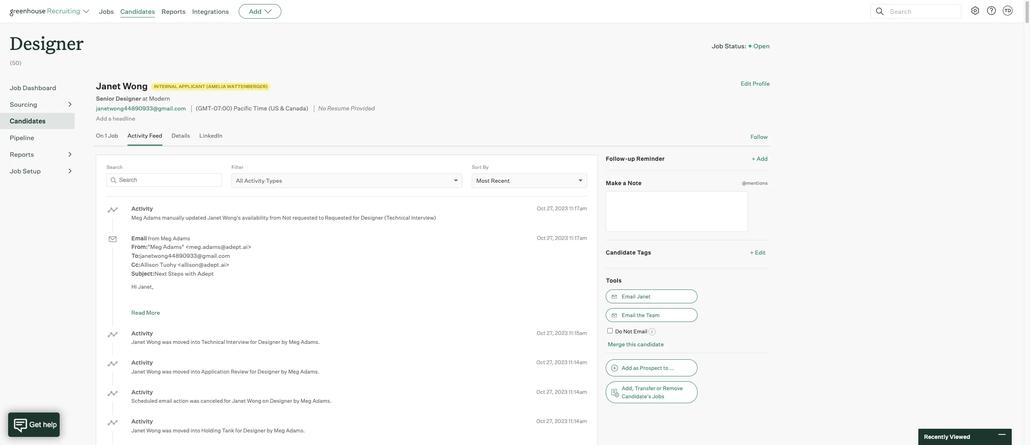 Task type: locate. For each thing, give the bounding box(es) containing it.
availability
[[242, 214, 269, 221], [355, 310, 382, 317]]

oct 27, 2023 11:14am for scheduled email action was canceled for janet wong on designer by meg adams.
[[537, 389, 587, 395]]

1 horizontal spatial about
[[481, 301, 496, 308]]

like
[[411, 310, 419, 317]]

up
[[628, 155, 635, 162]]

0 vertical spatial jobs
[[99, 7, 114, 15]]

+ inside "link"
[[750, 249, 754, 256]]

janet up email the team on the bottom of page
[[637, 293, 651, 300]]

and up what
[[340, 301, 350, 308]]

more up call.
[[467, 301, 480, 308]]

"meg
[[148, 243, 162, 250]]

for right applying
[[182, 301, 188, 308]]

1 vertical spatial 11:14am
[[569, 389, 587, 395]]

2023 for scheduled email action was canceled for janet wong on designer by meg adams.
[[555, 389, 568, 395]]

add for add
[[249, 7, 262, 15]]

email
[[159, 398, 172, 404]]

dashboard
[[23, 84, 56, 92]]

wong for janet wong was moved into application review for designer by meg adams.
[[146, 368, 161, 375]]

1 horizontal spatial reports link
[[162, 7, 186, 15]]

0 horizontal spatial more
[[467, 301, 480, 308]]

+ for + edit
[[750, 249, 754, 256]]

0 horizontal spatial reports link
[[10, 150, 71, 159]]

a
[[108, 115, 111, 122], [623, 180, 627, 186], [275, 301, 278, 308], [456, 301, 459, 308], [428, 310, 431, 317]]

know
[[316, 310, 329, 317]]

candidates link
[[120, 7, 155, 15], [10, 116, 71, 126]]

at up please
[[291, 301, 296, 308]]

1 vertical spatial edit
[[755, 249, 766, 256]]

1 vertical spatial not
[[624, 328, 633, 335]]

all activity types
[[236, 177, 282, 184]]

and left share at the bottom right
[[518, 301, 527, 308]]

1 11:17am from the top
[[569, 205, 587, 212]]

1 horizontal spatial edit
[[755, 249, 766, 256]]

1 horizontal spatial from
[[270, 214, 281, 221]]

adams left manually
[[143, 214, 161, 221]]

janet left the on on the left bottom of the page
[[232, 398, 246, 404]]

recent
[[491, 177, 510, 184]]

1 vertical spatial look
[[399, 310, 409, 317]]

1 more from the left
[[467, 301, 480, 308]]

edit
[[741, 80, 752, 87], [755, 249, 766, 256]]

0 vertical spatial oct 27, 2023 11:17am
[[537, 205, 587, 212]]

janet down information
[[131, 339, 145, 345]]

not left requested
[[282, 214, 291, 221]]

...
[[670, 365, 675, 371]]

do
[[615, 328, 622, 335]]

oct for janet wong was moved into holding tank for designer by meg adams.
[[537, 418, 545, 424]]

candidates down sourcing
[[10, 117, 46, 125]]

meg inside email from meg adams
[[161, 235, 172, 241]]

meg adams manually updated janet wong's availability from not requested to requested for designer (technical interview)
[[131, 214, 436, 221]]

designer down chance,
[[258, 339, 281, 345]]

2023 for janet wong was moved into application review for designer by meg adams.
[[555, 359, 568, 366]]

07:00)
[[214, 105, 233, 112]]

janet left wong's
[[207, 214, 221, 221]]

email up from:
[[131, 235, 147, 241]]

was for janet wong was moved into holding tank for designer by meg adams.
[[162, 427, 172, 434]]

internal applicant (amelia wattenberger)
[[154, 84, 268, 89]]

availability right wong's
[[242, 214, 269, 221]]

add inside button
[[622, 365, 632, 371]]

+ for + add
[[752, 155, 756, 162]]

designer right review
[[258, 368, 280, 375]]

do not email
[[615, 328, 648, 335]]

to up quick
[[436, 301, 441, 308]]

27, for janet wong was moved into technical interview for designer by meg adams.
[[547, 330, 554, 336]]

0 vertical spatial about
[[481, 301, 496, 308]]

for
[[353, 214, 360, 221], [151, 301, 158, 308], [182, 301, 188, 308], [420, 310, 427, 317], [250, 339, 257, 345], [250, 368, 256, 375], [224, 398, 231, 404], [235, 427, 242, 434]]

search
[[107, 164, 123, 170]]

0 vertical spatial 11:14am
[[569, 359, 587, 366]]

reports down the pipeline
[[10, 150, 34, 158]]

job up sourcing
[[10, 84, 21, 92]]

into left holding
[[191, 427, 200, 434]]

wong down scheduled
[[146, 427, 161, 434]]

adept inside 'thanks for applying for the test role here at adept. i took a look at your background and was impressed! i'd love to connect to learn a bit more about yourself and share some more information about the adept team. when you get the chance, please let me know what your availability would look like for a quick phone call.'
[[186, 310, 201, 317]]

more
[[146, 309, 160, 316]]

reports link
[[162, 7, 186, 15], [10, 150, 71, 159]]

merge this candidate
[[608, 341, 664, 348]]

1 vertical spatial adept
[[186, 310, 201, 317]]

moved
[[173, 339, 190, 345], [173, 368, 190, 375], [173, 427, 190, 434]]

+ add link
[[752, 155, 768, 162]]

configure image
[[971, 6, 980, 15]]

information
[[131, 310, 160, 317]]

your up let
[[297, 301, 308, 308]]

into for holding
[[191, 427, 200, 434]]

0 vertical spatial your
[[297, 301, 308, 308]]

0 vertical spatial adept
[[197, 270, 214, 277]]

manually
[[162, 214, 184, 221]]

2023 for janet wong was moved into technical interview for designer by meg adams.
[[555, 330, 568, 336]]

adept down test
[[186, 310, 201, 317]]

2 oct 27, 2023 11:14am from the top
[[537, 389, 587, 395]]

from up "meg
[[148, 235, 160, 241]]

27, for janet wong was moved into holding tank for designer by meg adams.
[[547, 418, 554, 424]]

1 vertical spatial oct 27, 2023 11:14am
[[537, 389, 587, 395]]

0 vertical spatial oct 27, 2023 11:14am
[[537, 359, 587, 366]]

read
[[131, 309, 145, 316]]

0 horizontal spatial jobs
[[99, 7, 114, 15]]

tuohy
[[160, 261, 176, 268]]

0 vertical spatial not
[[282, 214, 291, 221]]

1 horizontal spatial your
[[343, 310, 354, 317]]

adams up 'adams"'
[[173, 235, 190, 241]]

wong up scheduled
[[146, 368, 161, 375]]

requested
[[325, 214, 352, 221]]

job setup
[[10, 167, 41, 175]]

follow link
[[751, 133, 768, 141]]

1 vertical spatial availability
[[355, 310, 382, 317]]

0 horizontal spatial about
[[161, 310, 175, 317]]

learn
[[442, 301, 455, 308]]

adept down <allison@adept.ai>
[[197, 270, 214, 277]]

was down email
[[162, 427, 172, 434]]

bit
[[460, 301, 466, 308]]

candidates link up pipeline link
[[10, 116, 71, 126]]

more
[[467, 301, 480, 308], [558, 301, 571, 308]]

2 vertical spatial oct 27, 2023 11:14am
[[537, 418, 587, 424]]

2 vertical spatial into
[[191, 427, 200, 434]]

a right took
[[275, 301, 278, 308]]

0 horizontal spatial not
[[282, 214, 291, 221]]

email for email the team
[[622, 312, 636, 318]]

pipeline
[[10, 134, 34, 142]]

email for email janet
[[622, 293, 636, 300]]

add a headline
[[96, 115, 135, 122]]

1 vertical spatial candidates link
[[10, 116, 71, 126]]

job for job setup
[[10, 167, 21, 175]]

or
[[657, 385, 662, 391]]

1 vertical spatial janetwong44890933@gmail.com
[[140, 252, 230, 259]]

0 horizontal spatial edit
[[741, 80, 752, 87]]

a left quick
[[428, 310, 431, 317]]

reminder
[[637, 155, 665, 162]]

at up janetwong44890933@gmail.com link
[[142, 95, 148, 102]]

1 vertical spatial reports
[[10, 150, 34, 158]]

1 horizontal spatial reports
[[162, 7, 186, 15]]

by for janet wong was moved into technical interview for designer by meg adams.
[[282, 339, 288, 345]]

pipeline link
[[10, 133, 71, 143]]

filter
[[232, 164, 244, 170]]

reports left integrations 'link'
[[162, 7, 186, 15]]

sourcing
[[10, 100, 37, 109]]

(gmt-
[[196, 105, 214, 112]]

was for janet wong was moved into technical interview for designer by meg adams.
[[162, 339, 172, 345]]

0 vertical spatial +
[[752, 155, 756, 162]]

most recent option
[[477, 177, 510, 184]]

add,
[[622, 385, 634, 391]]

1 and from the left
[[340, 301, 350, 308]]

the
[[189, 301, 197, 308], [176, 310, 185, 317], [252, 310, 260, 317], [637, 312, 645, 318]]

wong down the more on the left bottom
[[146, 339, 161, 345]]

job setup link
[[10, 166, 71, 176]]

1 vertical spatial +
[[750, 249, 754, 256]]

1 vertical spatial from
[[148, 235, 160, 241]]

was inside 'thanks for applying for the test role here at adept. i took a look at your background and was impressed! i'd love to connect to learn a bit more about yourself and share some more information about the adept team. when you get the chance, please let me know what your availability would look like for a quick phone call.'
[[351, 301, 360, 308]]

0 vertical spatial into
[[191, 339, 200, 345]]

wattenberger)
[[227, 84, 268, 89]]

from left requested
[[270, 214, 281, 221]]

from inside email from meg adams
[[148, 235, 160, 241]]

get
[[243, 310, 251, 317]]

0 vertical spatial moved
[[173, 339, 190, 345]]

senior designer at modern
[[96, 95, 170, 102]]

on 1 job link
[[96, 132, 118, 144]]

candidates link right jobs link
[[120, 7, 155, 15]]

senior
[[96, 95, 114, 102]]

1 vertical spatial into
[[191, 368, 200, 375]]

1 vertical spatial adams
[[173, 235, 190, 241]]

3 into from the top
[[191, 427, 200, 434]]

not right the "do"
[[624, 328, 633, 335]]

add inside popup button
[[249, 7, 262, 15]]

oct for janet wong was moved into application review for designer by meg adams.
[[537, 359, 545, 366]]

designer left (technical
[[361, 214, 383, 221]]

activity for meg adams manually updated janet wong's availability from not requested to requested for designer (technical interview)
[[131, 205, 153, 212]]

janet wong was moved into application review for designer by meg adams.
[[131, 368, 319, 375]]

steps
[[168, 270, 184, 277]]

0 horizontal spatial from
[[148, 235, 160, 241]]

profile
[[753, 80, 770, 87]]

about down applying
[[161, 310, 175, 317]]

job left setup
[[10, 167, 21, 175]]

2 moved from the top
[[173, 368, 190, 375]]

about
[[481, 301, 496, 308], [161, 310, 175, 317]]

moved down action
[[173, 427, 190, 434]]

1 horizontal spatial jobs
[[652, 393, 665, 400]]

designer down greenhouse recruiting image
[[10, 31, 84, 55]]

more right some
[[558, 301, 571, 308]]

+ edit
[[750, 249, 766, 256]]

cc:
[[131, 261, 140, 268]]

1 vertical spatial oct 27, 2023 11:17am
[[537, 235, 587, 241]]

your right what
[[343, 310, 354, 317]]

to left ...
[[664, 365, 669, 371]]

moved up action
[[173, 368, 190, 375]]

3 oct 27, 2023 11:14am from the top
[[537, 418, 587, 424]]

1 horizontal spatial candidates
[[120, 7, 155, 15]]

adept inside from: "meg adams" <meg.adams@adept.ai> to: janetwong44890933@gmail.com cc: allison tuohy <allison@adept.ai> subject: next steps with adept
[[197, 270, 214, 277]]

adept
[[197, 270, 214, 277], [186, 310, 201, 317]]

0 horizontal spatial at
[[142, 95, 148, 102]]

1 into from the top
[[191, 339, 200, 345]]

0 horizontal spatial adams
[[143, 214, 161, 221]]

0 vertical spatial 11:17am
[[569, 205, 587, 212]]

email the team
[[622, 312, 660, 318]]

0 vertical spatial janetwong44890933@gmail.com
[[96, 105, 186, 112]]

0 vertical spatial edit
[[741, 80, 752, 87]]

reports link down pipeline link
[[10, 150, 71, 159]]

job right the 1
[[108, 132, 118, 139]]

activity for janet wong was moved into technical interview for designer by meg adams.
[[131, 330, 153, 337]]

to right love
[[409, 301, 414, 308]]

27, for janet wong was moved into application review for designer by meg adams.
[[547, 359, 554, 366]]

1 11:14am from the top
[[569, 359, 587, 366]]

oct 27, 2023 11:14am for janet wong was moved into holding tank for designer by meg adams.
[[537, 418, 587, 424]]

modern
[[149, 95, 170, 102]]

for right 'like'
[[420, 310, 427, 317]]

subject:
[[131, 270, 154, 277]]

about left yourself
[[481, 301, 496, 308]]

1 horizontal spatial and
[[518, 301, 527, 308]]

a left bit
[[456, 301, 459, 308]]

janet
[[96, 80, 121, 91], [207, 214, 221, 221], [637, 293, 651, 300], [131, 339, 145, 345], [131, 368, 145, 375], [232, 398, 246, 404], [131, 427, 145, 434]]

look up please
[[279, 301, 290, 308]]

wong for janet wong was moved into holding tank for designer by meg adams.
[[146, 427, 161, 434]]

for right the requested
[[353, 214, 360, 221]]

add, transfer or remove candidate's jobs
[[622, 385, 683, 400]]

wong
[[123, 80, 148, 91], [146, 339, 161, 345], [146, 368, 161, 375], [247, 398, 261, 404], [146, 427, 161, 434]]

to:
[[131, 252, 140, 259]]

(technical
[[384, 214, 410, 221]]

candidates right jobs link
[[120, 7, 155, 15]]

3 11:14am from the top
[[569, 418, 587, 424]]

availability inside 'thanks for applying for the test role here at adept. i took a look at your background and was impressed! i'd love to connect to learn a bit more about yourself and share some more information about the adept team. when you get the chance, please let me know what your availability would look like for a quick phone call.'
[[355, 310, 382, 317]]

was down applying
[[162, 339, 172, 345]]

1 moved from the top
[[173, 339, 190, 345]]

0 horizontal spatial your
[[297, 301, 308, 308]]

by for janet wong was moved into application review for designer by meg adams.
[[281, 368, 287, 375]]

janetwong44890933@gmail.com down senior designer at modern
[[96, 105, 186, 112]]

for up the more on the left bottom
[[151, 301, 158, 308]]

1 vertical spatial moved
[[173, 368, 190, 375]]

1 vertical spatial candidates
[[10, 117, 46, 125]]

1 vertical spatial reports link
[[10, 150, 71, 159]]

11:14am for scheduled email action was canceled for janet wong on designer by meg adams.
[[569, 389, 587, 395]]

the right get
[[252, 310, 260, 317]]

moved left 'technical'
[[173, 339, 190, 345]]

2 into from the top
[[191, 368, 200, 375]]

adams.
[[301, 339, 320, 345], [300, 368, 319, 375], [313, 398, 332, 404], [286, 427, 305, 434]]

reports link left integrations 'link'
[[162, 7, 186, 15]]

1 horizontal spatial at
[[237, 301, 242, 308]]

2023 for meg adams manually updated janet wong's availability from not requested to requested for designer (technical interview)
[[555, 205, 568, 212]]

janetwong44890933@gmail.com down 'adams"'
[[140, 252, 230, 259]]

1 horizontal spatial more
[[558, 301, 571, 308]]

+
[[752, 155, 756, 162], [750, 249, 754, 256]]

love
[[397, 301, 408, 308]]

None text field
[[606, 191, 748, 232]]

thanks
[[131, 301, 150, 308]]

follow
[[751, 133, 768, 140]]

for right review
[[250, 368, 256, 375]]

follow-
[[606, 155, 628, 162]]

activity
[[128, 132, 148, 139], [244, 177, 265, 184], [131, 205, 153, 212], [131, 330, 153, 337], [131, 359, 153, 366], [131, 389, 153, 395], [131, 418, 153, 425]]

2 11:14am from the top
[[569, 389, 587, 395]]

2 horizontal spatial at
[[291, 301, 296, 308]]

designer right tank
[[243, 427, 266, 434]]

wong up senior designer at modern
[[123, 80, 148, 91]]

1 horizontal spatial availability
[[355, 310, 382, 317]]

was right action
[[190, 398, 200, 404]]

1 horizontal spatial adams
[[173, 235, 190, 241]]

1 vertical spatial jobs
[[652, 393, 665, 400]]

@mentions
[[742, 180, 768, 186]]

27, for scheduled email action was canceled for janet wong on designer by meg adams.
[[547, 389, 554, 395]]

candidate tags
[[606, 249, 651, 256]]

(amelia
[[206, 84, 226, 89]]

at up you
[[237, 301, 242, 308]]

let
[[299, 310, 306, 317]]

into left 'technical'
[[191, 339, 200, 345]]

into left application
[[191, 368, 200, 375]]

look down love
[[399, 310, 409, 317]]

0 horizontal spatial and
[[340, 301, 350, 308]]

2 vertical spatial moved
[[173, 427, 190, 434]]

moved for holding
[[173, 427, 190, 434]]

(50)
[[10, 59, 22, 66]]

1 oct 27, 2023 11:14am from the top
[[537, 359, 587, 366]]

wong's
[[223, 214, 241, 221]]

1 vertical spatial 11:17am
[[569, 235, 587, 241]]

0 vertical spatial look
[[279, 301, 290, 308]]

add
[[249, 7, 262, 15], [96, 115, 107, 122], [757, 155, 768, 162], [622, 365, 632, 371]]

the left team
[[637, 312, 645, 318]]

2 vertical spatial 11:14am
[[569, 418, 587, 424]]

availability down the impressed!
[[355, 310, 382, 317]]

add as prospect to ... button
[[606, 359, 698, 376]]

3 moved from the top
[[173, 427, 190, 434]]

Do Not Email checkbox
[[608, 328, 613, 333]]

email up do not email
[[622, 312, 636, 318]]

email up email the team on the bottom of page
[[622, 293, 636, 300]]

0 vertical spatial candidates link
[[120, 7, 155, 15]]

job left status:
[[712, 42, 724, 50]]

0 horizontal spatial availability
[[242, 214, 269, 221]]

email for email from meg adams
[[131, 235, 147, 241]]

was up email
[[162, 368, 172, 375]]

27,
[[547, 205, 554, 212], [547, 235, 554, 241], [547, 330, 554, 336], [547, 359, 554, 366], [547, 389, 554, 395], [547, 418, 554, 424]]

note
[[628, 180, 642, 186]]

janet up scheduled
[[131, 368, 145, 375]]

was left the impressed!
[[351, 301, 360, 308]]



Task type: vqa. For each thing, say whether or not it's contained in the screenshot.
4th row from the top
no



Task type: describe. For each thing, give the bounding box(es) containing it.
+ add
[[752, 155, 768, 162]]

@mentions link
[[742, 179, 768, 187]]

oct 27, 2023 11:14am for janet wong was moved into application review for designer by meg adams.
[[537, 359, 587, 366]]

job dashboard
[[10, 84, 56, 92]]

11:14am for janet wong was moved into holding tank for designer by meg adams.
[[569, 418, 587, 424]]

2 more from the left
[[558, 301, 571, 308]]

job status:
[[712, 42, 747, 50]]

technical
[[201, 339, 225, 345]]

please
[[282, 310, 298, 317]]

pacific
[[234, 105, 252, 112]]

into for technical
[[191, 339, 200, 345]]

0 vertical spatial from
[[270, 214, 281, 221]]

into for application
[[191, 368, 200, 375]]

1 horizontal spatial candidates link
[[120, 7, 155, 15]]

oct for janet wong was moved into technical interview for designer by meg adams.
[[537, 330, 546, 336]]

team.
[[202, 310, 216, 317]]

0 vertical spatial candidates
[[120, 7, 155, 15]]

canada)
[[286, 105, 309, 112]]

types
[[266, 177, 282, 184]]

Search text field
[[888, 5, 954, 17]]

share
[[528, 301, 542, 308]]

action
[[173, 398, 189, 404]]

read more link
[[131, 309, 160, 316]]

add as prospect to ...
[[622, 365, 675, 371]]

requested
[[293, 214, 318, 221]]

this
[[626, 341, 636, 348]]

the inside button
[[637, 312, 645, 318]]

activity for scheduled email action was canceled for janet wong on designer by meg adams.
[[131, 389, 153, 395]]

janet wong was moved into technical interview for designer by meg adams.
[[131, 339, 320, 345]]

0 vertical spatial adams
[[143, 214, 161, 221]]

(gmt-07:00) pacific time (us & canada)
[[196, 105, 309, 112]]

11:14am for janet wong was moved into application review for designer by meg adams.
[[569, 359, 587, 366]]

applicant
[[179, 84, 205, 89]]

most recent
[[477, 177, 510, 184]]

as
[[633, 365, 639, 371]]

details
[[172, 132, 190, 139]]

review
[[231, 368, 249, 375]]

td button
[[1003, 6, 1013, 15]]

from:
[[131, 243, 148, 250]]

interview
[[226, 339, 249, 345]]

oct for meg adams manually updated janet wong's availability from not requested to requested for designer (technical interview)
[[537, 205, 546, 212]]

scheduled
[[131, 398, 158, 404]]

1 vertical spatial your
[[343, 310, 354, 317]]

1 horizontal spatial look
[[399, 310, 409, 317]]

took
[[263, 301, 274, 308]]

sourcing link
[[10, 100, 71, 109]]

job dashboard link
[[10, 83, 71, 93]]

wong left the on on the left bottom of the page
[[247, 398, 261, 404]]

some
[[543, 301, 557, 308]]

janet wong
[[96, 80, 148, 91]]

updated
[[186, 214, 206, 221]]

moved for technical
[[173, 339, 190, 345]]

designer link
[[10, 23, 84, 57]]

sort by
[[472, 164, 489, 170]]

a left note at right
[[623, 180, 627, 186]]

<meg.adams@adept.ai>
[[185, 243, 251, 250]]

merge this candidate link
[[608, 341, 664, 348]]

2 11:17am from the top
[[569, 235, 587, 241]]

0 vertical spatial reports link
[[162, 7, 186, 15]]

quick
[[432, 310, 446, 317]]

thanks for applying for the test role here at adept. i took a look at your background and was impressed! i'd love to connect to learn a bit more about yourself and share some more information about the adept team. when you get the chance, please let me know what your availability would look like for a quick phone call.
[[131, 301, 571, 317]]

add for add a headline
[[96, 115, 107, 122]]

janetwong44890933@gmail.com inside from: "meg adams" <meg.adams@adept.ai> to: janetwong44890933@gmail.com cc: allison tuohy <allison@adept.ai> subject: next steps with adept
[[140, 252, 230, 259]]

2 and from the left
[[518, 301, 527, 308]]

adams. for janet wong was moved into application review for designer by meg adams.
[[300, 368, 319, 375]]

on
[[96, 132, 104, 139]]

hi
[[131, 284, 137, 290]]

oct for scheduled email action was canceled for janet wong on designer by meg adams.
[[537, 389, 545, 395]]

to right requested
[[319, 214, 324, 221]]

0 horizontal spatial look
[[279, 301, 290, 308]]

most
[[477, 177, 490, 184]]

adams"
[[163, 243, 184, 250]]

activity for janet wong was moved into application review for designer by meg adams.
[[131, 359, 153, 366]]

what
[[330, 310, 342, 317]]

integrations
[[192, 7, 229, 15]]

1 vertical spatial about
[[161, 310, 175, 317]]

make
[[606, 180, 622, 186]]

td
[[1005, 8, 1011, 13]]

janet,
[[138, 284, 154, 290]]

<allison@adept.ai>
[[178, 261, 229, 268]]

for right the "interview"
[[250, 339, 257, 345]]

recently
[[924, 433, 949, 440]]

all
[[236, 177, 243, 184]]

recently viewed
[[924, 433, 971, 440]]

you
[[233, 310, 242, 317]]

to inside add as prospect to ... button
[[664, 365, 669, 371]]

email up the merge this candidate
[[634, 328, 648, 335]]

on
[[263, 398, 269, 404]]

(us
[[268, 105, 279, 112]]

for right canceled
[[224, 398, 231, 404]]

interview)
[[411, 214, 436, 221]]

no resume provided
[[318, 105, 375, 112]]

janet up senior
[[96, 80, 121, 91]]

0 vertical spatial reports
[[162, 7, 186, 15]]

0 horizontal spatial candidates link
[[10, 116, 71, 126]]

status:
[[725, 42, 747, 50]]

with
[[185, 270, 196, 277]]

background
[[309, 301, 339, 308]]

jobs inside add, transfer or remove candidate's jobs
[[652, 393, 665, 400]]

greenhouse recruiting image
[[10, 6, 83, 16]]

adams. for janet wong was moved into technical interview for designer by meg adams.
[[301, 339, 320, 345]]

me
[[307, 310, 314, 317]]

1 oct 27, 2023 11:17am from the top
[[537, 205, 587, 212]]

add, transfer or remove candidate's jobs button
[[606, 381, 698, 403]]

adams inside email from meg adams
[[173, 235, 190, 241]]

janet inside button
[[637, 293, 651, 300]]

next
[[154, 270, 167, 277]]

the down applying
[[176, 310, 185, 317]]

2 oct 27, 2023 11:17am from the top
[[537, 235, 587, 241]]

adams. for janet wong was moved into holding tank for designer by meg adams.
[[286, 427, 305, 434]]

0 horizontal spatial reports
[[10, 150, 34, 158]]

janet wong was moved into holding tank for designer by meg adams.
[[131, 427, 305, 434]]

job for job dashboard
[[10, 84, 21, 92]]

add button
[[239, 4, 282, 19]]

the left test
[[189, 301, 197, 308]]

add for add as prospect to ...
[[622, 365, 632, 371]]

wong for janet wong
[[123, 80, 148, 91]]

test
[[199, 301, 213, 308]]

email from meg adams
[[131, 235, 190, 241]]

0 horizontal spatial candidates
[[10, 117, 46, 125]]

edit profile
[[741, 80, 770, 87]]

activity for janet wong was moved into holding tank for designer by meg adams.
[[131, 418, 153, 425]]

designer down janet wong
[[116, 95, 141, 102]]

internal
[[154, 84, 178, 89]]

0 vertical spatial availability
[[242, 214, 269, 221]]

Search text field
[[107, 173, 222, 187]]

was for janet wong was moved into application review for designer by meg adams.
[[162, 368, 172, 375]]

phone
[[447, 310, 462, 317]]

2023 for janet wong was moved into holding tank for designer by meg adams.
[[555, 418, 568, 424]]

job for job status:
[[712, 42, 724, 50]]

integrations link
[[192, 7, 229, 15]]

a left headline
[[108, 115, 111, 122]]

by for janet wong was moved into holding tank for designer by meg adams.
[[267, 427, 273, 434]]

prospect
[[640, 365, 662, 371]]

scheduled email action was canceled for janet wong on designer by meg adams.
[[131, 398, 332, 404]]

application
[[201, 368, 230, 375]]

wong for janet wong was moved into technical interview for designer by meg adams.
[[146, 339, 161, 345]]

would
[[383, 310, 398, 317]]

hi janet,
[[131, 284, 154, 290]]

janetwong44890933@gmail.com link
[[96, 105, 186, 112]]

janet down scheduled
[[131, 427, 145, 434]]

resume
[[327, 105, 349, 112]]

candidate
[[606, 249, 636, 256]]

27, for meg adams manually updated janet wong's availability from not requested to requested for designer (technical interview)
[[547, 205, 554, 212]]

1 horizontal spatial not
[[624, 328, 633, 335]]

email janet button
[[606, 289, 698, 303]]

edit inside "link"
[[755, 249, 766, 256]]

moved for application
[[173, 368, 190, 375]]

role
[[214, 301, 223, 308]]

designer right the on on the left bottom of the page
[[270, 398, 292, 404]]

jobs link
[[99, 7, 114, 15]]

for right tank
[[235, 427, 242, 434]]

adept.
[[243, 301, 260, 308]]



